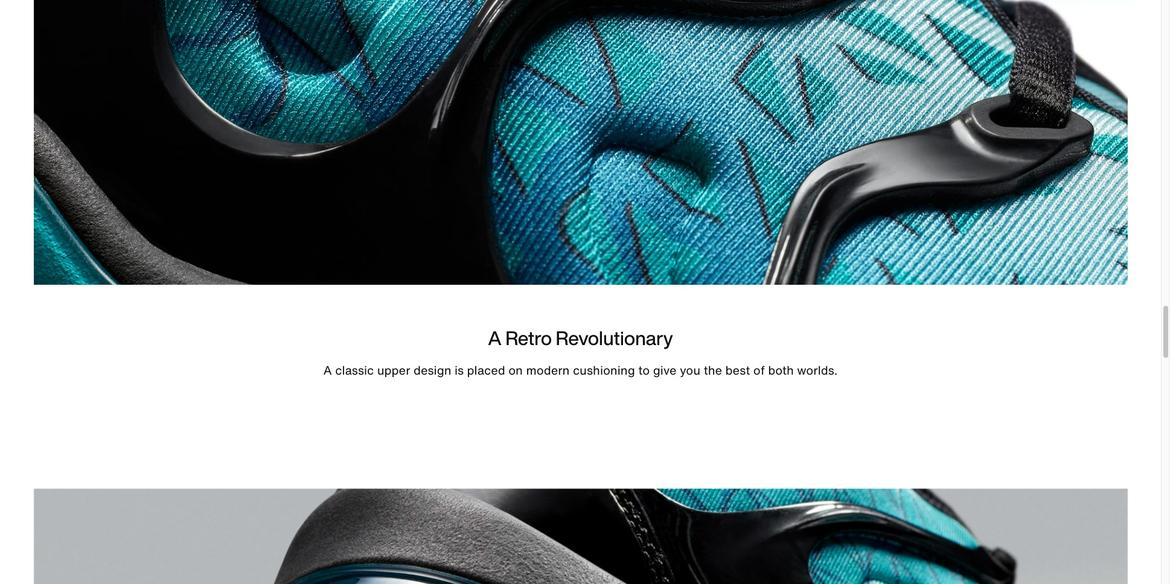 Task type: locate. For each thing, give the bounding box(es) containing it.
to
[[638, 362, 650, 379]]

worlds.
[[797, 362, 838, 379]]

a retro revolutionary
[[488, 324, 673, 353]]

both
[[768, 362, 794, 379]]

menu bar
[[205, 0, 956, 2]]

1 horizontal spatial a
[[488, 324, 502, 353]]

0 vertical spatial a
[[488, 324, 502, 353]]

of
[[754, 362, 765, 379]]

a up placed
[[488, 324, 502, 353]]

1 vertical spatial a
[[323, 362, 332, 379]]

placed
[[467, 362, 505, 379]]

a
[[488, 324, 502, 353], [323, 362, 332, 379]]

on
[[509, 362, 523, 379]]

a left classic
[[323, 362, 332, 379]]

is
[[455, 362, 464, 379]]

give
[[653, 362, 677, 379]]

modern
[[526, 362, 570, 379]]

0 horizontal spatial a
[[323, 362, 332, 379]]

a for a retro revolutionary
[[488, 324, 502, 353]]

a for a classic upper design is placed on modern cushioning to give you the best of both worlds.
[[323, 362, 332, 379]]



Task type: vqa. For each thing, say whether or not it's contained in the screenshot.
bottles
no



Task type: describe. For each thing, give the bounding box(es) containing it.
cushioning
[[573, 362, 635, 379]]

best
[[726, 362, 750, 379]]

design
[[414, 362, 452, 379]]

classic
[[335, 362, 374, 379]]

you
[[680, 362, 701, 379]]

the
[[704, 362, 722, 379]]

a classic upper design is placed on modern cushioning to give you the best of both worlds.
[[323, 362, 838, 379]]

revolutionary
[[556, 324, 673, 353]]

upper
[[377, 362, 410, 379]]

retro
[[506, 324, 552, 353]]



